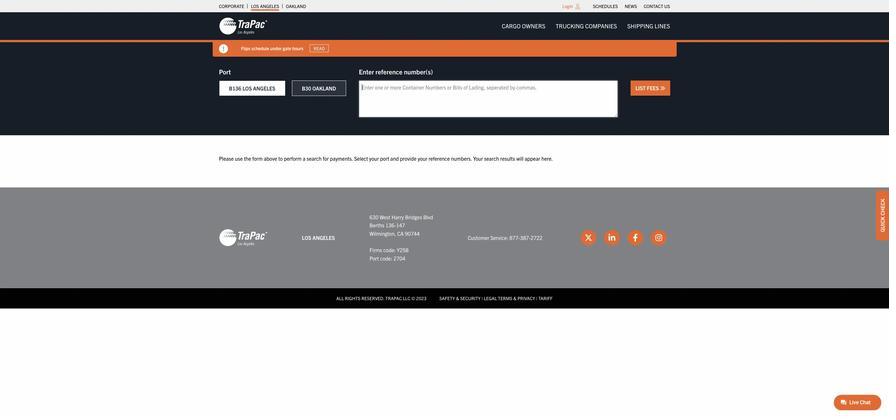 Task type: describe. For each thing, give the bounding box(es) containing it.
1 your from the left
[[369, 155, 379, 162]]

gate
[[283, 45, 291, 51]]

0 vertical spatial code:
[[383, 247, 396, 253]]

los angeles image for footer containing 630 west harry bridges blvd
[[219, 229, 267, 247]]

1 vertical spatial oakland
[[313, 85, 336, 92]]

under
[[270, 45, 282, 51]]

©
[[412, 296, 415, 301]]

here.
[[542, 155, 553, 162]]

1 vertical spatial angeles
[[253, 85, 276, 92]]

read
[[314, 45, 325, 51]]

shipping lines
[[628, 22, 670, 30]]

147
[[396, 222, 405, 229]]

security
[[460, 296, 481, 301]]

1 vertical spatial code:
[[380, 255, 393, 262]]

numbers.
[[451, 155, 472, 162]]

solid image
[[660, 86, 666, 91]]

to
[[278, 155, 283, 162]]

quick check
[[880, 199, 886, 232]]

387-
[[520, 235, 531, 241]]

menu bar containing schedules
[[590, 2, 674, 11]]

will
[[517, 155, 524, 162]]

630 west harry bridges blvd berths 136-147 wilmington, ca 90744
[[370, 214, 433, 237]]

port
[[380, 155, 389, 162]]

y258
[[397, 247, 409, 253]]

safety & security link
[[440, 296, 481, 301]]

privacy
[[518, 296, 535, 301]]

2 search from the left
[[484, 155, 499, 162]]

a
[[303, 155, 306, 162]]

for
[[323, 155, 329, 162]]

2704
[[394, 255, 406, 262]]

schedule
[[251, 45, 269, 51]]

rights
[[345, 296, 361, 301]]

owners
[[522, 22, 546, 30]]

2 & from the left
[[514, 296, 517, 301]]

cargo owners link
[[497, 20, 551, 33]]

contact
[[644, 3, 664, 9]]

service:
[[491, 235, 509, 241]]

banner containing cargo owners
[[0, 12, 890, 57]]

footer containing 630 west harry bridges blvd
[[0, 188, 890, 309]]

login link
[[563, 3, 573, 9]]

b136 los angeles
[[229, 85, 276, 92]]

trucking
[[556, 22, 584, 30]]

2 vertical spatial los
[[302, 235, 311, 241]]

firms code:  y258 port code:  2704
[[370, 247, 409, 262]]

the
[[244, 155, 251, 162]]

results
[[501, 155, 515, 162]]

berths
[[370, 222, 385, 229]]

877-
[[510, 235, 520, 241]]

los angeles image for banner containing cargo owners
[[219, 17, 267, 35]]

use
[[235, 155, 243, 162]]

blvd
[[423, 214, 433, 220]]

2 | from the left
[[536, 296, 538, 301]]

trucking companies
[[556, 22, 617, 30]]

bridges
[[405, 214, 422, 220]]

safety & security | legal terms & privacy | tariff
[[440, 296, 553, 301]]

corporate link
[[219, 2, 244, 11]]

90744
[[405, 230, 420, 237]]

schedules
[[593, 3, 618, 9]]

login
[[563, 3, 573, 9]]

shipping
[[628, 22, 654, 30]]

payments.
[[330, 155, 353, 162]]

enter
[[359, 68, 374, 76]]

reserved.
[[362, 296, 385, 301]]

news
[[625, 3, 637, 9]]

1 vertical spatial los
[[243, 85, 252, 92]]

and
[[391, 155, 399, 162]]

please use the form above to perform a search for payments. select your port and provide your reference numbers. your search results will appear here.
[[219, 155, 553, 162]]

customer service: 877-387-2722
[[468, 235, 543, 241]]

0 vertical spatial oakland
[[286, 3, 306, 9]]

hours
[[292, 45, 303, 51]]

companies
[[585, 22, 617, 30]]

1 horizontal spatial reference
[[429, 155, 450, 162]]

lines
[[655, 22, 670, 30]]

appear
[[525, 155, 541, 162]]

list fees button
[[631, 81, 670, 96]]

1 search from the left
[[307, 155, 322, 162]]

legal
[[484, 296, 497, 301]]

check
[[880, 199, 886, 216]]

corporate
[[219, 3, 244, 9]]

light image
[[576, 4, 580, 9]]

form
[[252, 155, 263, 162]]

solid image
[[219, 44, 228, 54]]

select
[[354, 155, 368, 162]]

quick
[[880, 217, 886, 232]]



Task type: vqa. For each thing, say whether or not it's contained in the screenshot.
2nd RECEIVING from right
no



Task type: locate. For each thing, give the bounding box(es) containing it.
0 horizontal spatial reference
[[376, 68, 403, 76]]

2722
[[531, 235, 543, 241]]

b30
[[302, 85, 311, 92]]

west
[[380, 214, 391, 220]]

flips schedule under gate hours
[[241, 45, 303, 51]]

ca
[[397, 230, 404, 237]]

trucking companies link
[[551, 20, 622, 33]]

0 vertical spatial menu bar
[[590, 2, 674, 11]]

port
[[219, 68, 231, 76], [370, 255, 379, 262]]

customer
[[468, 235, 490, 241]]

oakland right los angeles link
[[286, 3, 306, 9]]

banner
[[0, 12, 890, 57]]

630
[[370, 214, 379, 220]]

news link
[[625, 2, 637, 11]]

reference
[[376, 68, 403, 76], [429, 155, 450, 162]]

provide
[[400, 155, 417, 162]]

port up b136
[[219, 68, 231, 76]]

los
[[251, 3, 259, 9], [243, 85, 252, 92], [302, 235, 311, 241]]

1 vertical spatial port
[[370, 255, 379, 262]]

& right terms
[[514, 296, 517, 301]]

0 horizontal spatial your
[[369, 155, 379, 162]]

0 horizontal spatial search
[[307, 155, 322, 162]]

0 horizontal spatial oakland
[[286, 3, 306, 9]]

1 vertical spatial los angeles image
[[219, 229, 267, 247]]

b136
[[229, 85, 241, 92]]

firms
[[370, 247, 382, 253]]

2 los angeles image from the top
[[219, 229, 267, 247]]

menu bar up shipping
[[590, 2, 674, 11]]

contact us link
[[644, 2, 670, 11]]

1 vertical spatial los angeles
[[302, 235, 335, 241]]

shipping lines link
[[622, 20, 676, 33]]

1 & from the left
[[456, 296, 459, 301]]

0 horizontal spatial los angeles
[[251, 3, 279, 9]]

list fees
[[636, 85, 660, 91]]

angeles inside footer
[[313, 235, 335, 241]]

1 | from the left
[[482, 296, 483, 301]]

trapac
[[386, 296, 402, 301]]

cargo
[[502, 22, 521, 30]]

& right safety
[[456, 296, 459, 301]]

please
[[219, 155, 234, 162]]

los angeles inside footer
[[302, 235, 335, 241]]

1 horizontal spatial los angeles
[[302, 235, 335, 241]]

menu bar
[[590, 2, 674, 11], [497, 20, 676, 33]]

reference left numbers.
[[429, 155, 450, 162]]

0 horizontal spatial &
[[456, 296, 459, 301]]

contact us
[[644, 3, 670, 9]]

0 vertical spatial port
[[219, 68, 231, 76]]

oakland
[[286, 3, 306, 9], [313, 85, 336, 92]]

your
[[369, 155, 379, 162], [418, 155, 428, 162]]

&
[[456, 296, 459, 301], [514, 296, 517, 301]]

| left tariff
[[536, 296, 538, 301]]

menu bar inside banner
[[497, 20, 676, 33]]

port inside firms code:  y258 port code:  2704
[[370, 255, 379, 262]]

above
[[264, 155, 277, 162]]

oakland right b30
[[313, 85, 336, 92]]

cargo owners
[[502, 22, 546, 30]]

tariff link
[[539, 296, 553, 301]]

b30 oakland
[[302, 85, 336, 92]]

los angeles image inside footer
[[219, 229, 267, 247]]

all
[[337, 296, 344, 301]]

2023
[[416, 296, 427, 301]]

perform
[[284, 155, 302, 162]]

los angeles image
[[219, 17, 267, 35], [219, 229, 267, 247]]

menu bar containing cargo owners
[[497, 20, 676, 33]]

us
[[665, 3, 670, 9]]

search right the a
[[307, 155, 322, 162]]

1 horizontal spatial &
[[514, 296, 517, 301]]

los angeles
[[251, 3, 279, 9], [302, 235, 335, 241]]

oakland link
[[286, 2, 306, 11]]

your
[[473, 155, 483, 162]]

your right 'provide'
[[418, 155, 428, 162]]

los angeles link
[[251, 2, 279, 11]]

1 horizontal spatial your
[[418, 155, 428, 162]]

1 horizontal spatial oakland
[[313, 85, 336, 92]]

1 horizontal spatial port
[[370, 255, 379, 262]]

1 los angeles image from the top
[[219, 17, 267, 35]]

port down firms
[[370, 255, 379, 262]]

read link
[[310, 44, 329, 52]]

schedules link
[[593, 2, 618, 11]]

tariff
[[539, 296, 553, 301]]

0 vertical spatial angeles
[[260, 3, 279, 9]]

wilmington,
[[370, 230, 396, 237]]

code:
[[383, 247, 396, 253], [380, 255, 393, 262]]

1 vertical spatial reference
[[429, 155, 450, 162]]

search right your
[[484, 155, 499, 162]]

legal terms & privacy link
[[484, 296, 535, 301]]

0 vertical spatial los angeles image
[[219, 17, 267, 35]]

0 vertical spatial los angeles
[[251, 3, 279, 9]]

harry
[[392, 214, 404, 220]]

2 vertical spatial angeles
[[313, 235, 335, 241]]

0 vertical spatial reference
[[376, 68, 403, 76]]

2 your from the left
[[418, 155, 428, 162]]

all rights reserved. trapac llc © 2023
[[337, 296, 427, 301]]

1 horizontal spatial |
[[536, 296, 538, 301]]

list
[[636, 85, 646, 91]]

Enter reference number(s) text field
[[359, 81, 618, 117]]

0 vertical spatial los
[[251, 3, 259, 9]]

quick check link
[[877, 191, 890, 240]]

safety
[[440, 296, 455, 301]]

0 horizontal spatial |
[[482, 296, 483, 301]]

search
[[307, 155, 322, 162], [484, 155, 499, 162]]

flips
[[241, 45, 250, 51]]

footer
[[0, 188, 890, 309]]

los angeles image inside banner
[[219, 17, 267, 35]]

1 vertical spatial menu bar
[[497, 20, 676, 33]]

code: down firms
[[380, 255, 393, 262]]

fees
[[647, 85, 659, 91]]

0 horizontal spatial port
[[219, 68, 231, 76]]

llc
[[403, 296, 411, 301]]

1 horizontal spatial search
[[484, 155, 499, 162]]

menu bar down light image
[[497, 20, 676, 33]]

code: up 2704
[[383, 247, 396, 253]]

enter reference number(s)
[[359, 68, 433, 76]]

angeles
[[260, 3, 279, 9], [253, 85, 276, 92], [313, 235, 335, 241]]

136-
[[386, 222, 396, 229]]

| left legal
[[482, 296, 483, 301]]

reference right enter
[[376, 68, 403, 76]]

your left the port at the left of page
[[369, 155, 379, 162]]

terms
[[498, 296, 513, 301]]



